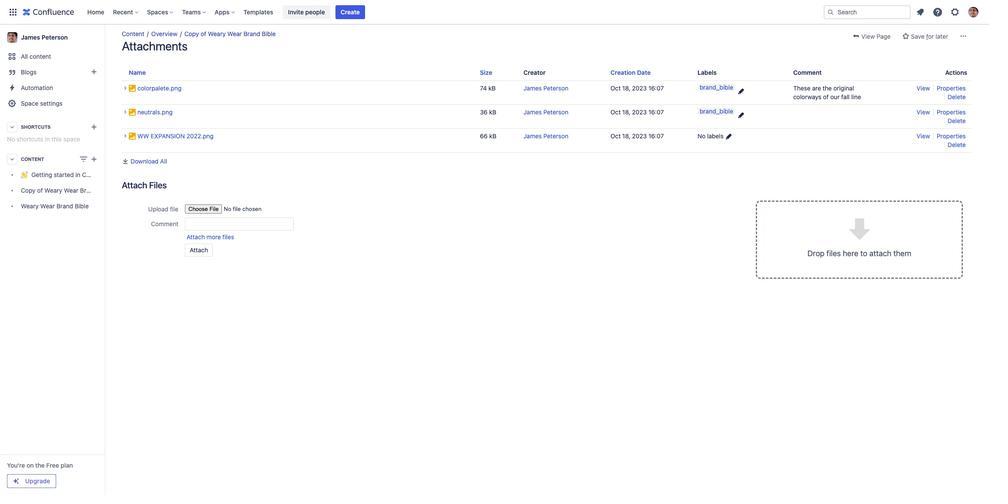 Task type: vqa. For each thing, say whether or not it's contained in the screenshot.
Medium image
no



Task type: describe. For each thing, give the bounding box(es) containing it.
18, for 74 kb
[[623, 85, 631, 92]]

18, for 66 kb
[[623, 133, 631, 140]]

space settings
[[21, 100, 63, 107]]

of inside space element
[[37, 187, 43, 194]]

getting started in confluence link
[[3, 167, 114, 183]]

Comment text field
[[185, 218, 294, 231]]

create a blog image
[[89, 67, 99, 77]]

weary wear brand bible link
[[3, 199, 101, 214]]

delete for 36 kb
[[948, 117, 966, 125]]

home
[[87, 8, 104, 15]]

16:07 for 74 kb
[[649, 85, 664, 92]]

1 horizontal spatial of
[[201, 30, 206, 37]]

brand_bible link for 36 kb
[[700, 108, 734, 115]]

create a page image
[[89, 154, 99, 165]]

labels
[[708, 133, 724, 140]]

files
[[149, 180, 167, 190]]

Upload file file field
[[185, 205, 305, 214]]

teams
[[182, 8, 201, 15]]

shortcuts button
[[3, 119, 101, 135]]

colorways
[[794, 93, 822, 101]]

0 vertical spatial wear
[[228, 30, 242, 37]]

2 vertical spatial brand
[[56, 203, 73, 210]]

1 vertical spatial copy of weary wear brand bible link
[[3, 183, 112, 199]]

on
[[27, 462, 34, 469]]

create
[[341, 8, 360, 15]]

them
[[894, 249, 912, 258]]

oct for 36 kb
[[611, 109, 621, 116]]

download all link
[[122, 157, 972, 166]]

drop
[[808, 249, 825, 258]]

upload
[[148, 206, 168, 213]]

james peterson link for 36 kb
[[524, 109, 569, 116]]

view button for 66 kb
[[917, 133, 932, 140]]

automation
[[21, 84, 53, 91]]

view for 66 kb
[[917, 133, 932, 140]]

spaces button
[[144, 5, 177, 19]]

confluence
[[82, 171, 114, 179]]

36 kb
[[480, 109, 497, 116]]

templates link
[[241, 5, 276, 19]]

date
[[637, 69, 651, 76]]

james peterson link for 66 kb
[[524, 133, 569, 140]]

more
[[207, 234, 221, 241]]

16:07 for 36 kb
[[649, 109, 664, 116]]

james inside space element
[[21, 34, 40, 41]]

66
[[480, 133, 488, 140]]

content
[[30, 53, 51, 60]]

view page
[[860, 33, 891, 40]]

blogs link
[[3, 64, 101, 80]]

these
[[794, 85, 811, 92]]

file
[[170, 206, 179, 213]]

36
[[480, 109, 488, 116]]

invite people button
[[283, 5, 330, 19]]

drop files here to attach them
[[808, 249, 912, 258]]

to
[[861, 249, 868, 258]]

oct 18, 2023 16:07 for 36 kb
[[611, 109, 664, 116]]

view button for 36 kb
[[917, 109, 932, 116]]

delete button for 66 kb
[[948, 141, 966, 149]]

expansion
[[151, 133, 185, 140]]

content inside dropdown button
[[21, 157, 44, 162]]

recent button
[[110, 5, 142, 19]]

getting started in confluence
[[31, 171, 114, 179]]

kb for 74 kb
[[489, 85, 496, 92]]

our
[[831, 93, 840, 101]]

james peterson for 36 kb
[[524, 109, 569, 116]]

all content
[[21, 53, 51, 60]]

size
[[480, 69, 493, 76]]

neutrals.png link
[[138, 109, 173, 116]]

people
[[306, 8, 325, 15]]

the for are
[[823, 85, 832, 92]]

peterson for 74 kb
[[544, 85, 569, 92]]

actions
[[946, 69, 968, 76]]

peterson for 36 kb
[[544, 109, 569, 116]]

overview link
[[151, 30, 178, 37]]

free
[[46, 462, 59, 469]]

colorpalete.png element
[[890, 84, 968, 102]]

change view image
[[78, 154, 89, 165]]

automation link
[[3, 80, 101, 96]]

upload file
[[148, 206, 179, 213]]

properties button for 66 kb
[[937, 133, 966, 140]]

0 horizontal spatial wear
[[40, 203, 55, 210]]

0 horizontal spatial comment
[[151, 220, 179, 228]]

ww expansion 2022.png link
[[138, 133, 214, 140]]

1 vertical spatial brand
[[80, 187, 97, 194]]

these are the original colorways of our fall line
[[794, 85, 862, 101]]

0 vertical spatial brand
[[244, 30, 260, 37]]

blogs
[[21, 68, 37, 76]]

the for on
[[35, 462, 45, 469]]

upgrade
[[25, 478, 50, 485]]

brand_bible link for 74 kb
[[700, 84, 734, 91]]

space
[[21, 100, 38, 107]]

2023 for 36 kb
[[633, 109, 647, 116]]

Search field
[[824, 5, 911, 19]]

plan
[[61, 462, 73, 469]]

attachments
[[122, 39, 188, 53]]

you're
[[7, 462, 25, 469]]

kb for 36 kb
[[490, 109, 497, 116]]

0 vertical spatial weary
[[208, 30, 226, 37]]

1 vertical spatial files
[[827, 249, 841, 258]]

download
[[131, 158, 159, 165]]

james peterson inside space element
[[21, 34, 68, 41]]

1 horizontal spatial copy
[[185, 30, 199, 37]]

settings
[[40, 100, 63, 107]]

line
[[852, 93, 862, 101]]

james peterson for 74 kb
[[524, 85, 569, 92]]

view button for 74 kb
[[917, 85, 932, 92]]

space settings link
[[3, 96, 101, 111]]

colorpalete.png
[[138, 85, 182, 92]]

page
[[877, 33, 891, 40]]

james for 66 kb
[[524, 133, 542, 140]]

delete button for 74 kb
[[948, 93, 966, 101]]

add shortcut image
[[89, 122, 99, 132]]

0 vertical spatial content
[[122, 30, 144, 37]]

help icon image
[[933, 7, 944, 17]]

in for started
[[75, 171, 80, 179]]

home link
[[85, 5, 107, 19]]

1 horizontal spatial all
[[160, 158, 167, 165]]

size button
[[480, 69, 493, 76]]

recent
[[113, 8, 133, 15]]

oct 18, 2023 16:07 for 66 kb
[[611, 133, 664, 140]]

all content link
[[3, 49, 101, 64]]

1 vertical spatial weary
[[44, 187, 62, 194]]

in for shortcuts
[[45, 135, 50, 143]]

no shortcuts in this space
[[7, 135, 80, 143]]



Task type: locate. For each thing, give the bounding box(es) containing it.
3 18, from the top
[[623, 133, 631, 140]]

properties button down colorpalete.png element
[[937, 109, 966, 116]]

0 horizontal spatial copy
[[21, 187, 36, 194]]

2 properties from the top
[[937, 109, 966, 116]]

small image inside view page link
[[853, 33, 860, 40]]

ww expansion 2022.png element
[[890, 132, 968, 150]]

bible down getting started in confluence
[[75, 203, 89, 210]]

in left this
[[45, 135, 50, 143]]

1 vertical spatial brand_bible
[[700, 108, 734, 115]]

2 2023 from the top
[[633, 109, 647, 116]]

1 small image from the left
[[853, 33, 860, 40]]

of down teams popup button
[[201, 30, 206, 37]]

2 vertical spatial kb
[[490, 133, 497, 140]]

png file image for neutrals.png
[[129, 109, 136, 116]]

properties down actions
[[937, 85, 966, 92]]

bible down templates link
[[262, 30, 276, 37]]

weary down getting
[[21, 203, 39, 210]]

brand down started
[[56, 203, 73, 210]]

delete button inside ww expansion 2022.png element
[[948, 141, 966, 149]]

3 view button from the top
[[917, 133, 932, 140]]

1 vertical spatial oct
[[611, 109, 621, 116]]

2023 for 74 kb
[[633, 85, 647, 92]]

oct 18, 2023 16:07 for 74 kb
[[611, 85, 664, 92]]

properties for 74 kb
[[937, 85, 966, 92]]

delete inside colorpalete.png element
[[948, 93, 966, 101]]

in right started
[[75, 171, 80, 179]]

spaces
[[147, 8, 168, 15]]

view down "neutrals.png" element
[[917, 133, 932, 140]]

2 vertical spatial 18,
[[623, 133, 631, 140]]

1 vertical spatial copy
[[21, 187, 36, 194]]

2 horizontal spatial wear
[[228, 30, 242, 37]]

here
[[843, 249, 859, 258]]

small image for save
[[903, 33, 910, 40]]

the right the on
[[35, 462, 45, 469]]

view down colorpalete.png element
[[917, 109, 932, 116]]

1 properties delete from the top
[[937, 85, 966, 101]]

tree containing getting started in confluence
[[3, 167, 114, 214]]

1 horizontal spatial files
[[827, 249, 841, 258]]

3 2023 from the top
[[633, 133, 647, 140]]

creation
[[611, 69, 636, 76]]

0 vertical spatial of
[[201, 30, 206, 37]]

no left 'labels'
[[698, 133, 706, 140]]

16:07 for 66 kb
[[649, 133, 664, 140]]

1 vertical spatial in
[[75, 171, 80, 179]]

files
[[223, 234, 234, 241], [827, 249, 841, 258]]

0 vertical spatial properties
[[937, 85, 966, 92]]

copy of weary wear brand bible
[[185, 30, 276, 37], [21, 187, 112, 194]]

banner containing home
[[0, 0, 990, 24]]

2 vertical spatial properties button
[[937, 133, 966, 140]]

1 vertical spatial wear
[[64, 187, 78, 194]]

0 vertical spatial png file image
[[129, 85, 136, 92]]

james for 36 kb
[[524, 109, 542, 116]]

2 vertical spatial properties delete
[[937, 133, 966, 149]]

1 vertical spatial properties button
[[937, 109, 966, 116]]

0 vertical spatial 2023
[[633, 85, 647, 92]]

properties button inside ww expansion 2022.png element
[[937, 133, 966, 140]]

view inside ww expansion 2022.png element
[[917, 133, 932, 140]]

kb right 74
[[489, 85, 496, 92]]

original
[[834, 85, 855, 92]]

view
[[862, 33, 876, 40], [917, 85, 932, 92], [917, 109, 932, 116], [917, 133, 932, 140]]

2 vertical spatial png file image
[[129, 133, 136, 140]]

0 vertical spatial bible
[[262, 30, 276, 37]]

properties delete down colorpalete.png element
[[937, 109, 966, 125]]

of down getting
[[37, 187, 43, 194]]

delete button up ww expansion 2022.png element
[[948, 117, 966, 125]]

0 vertical spatial properties button
[[937, 85, 966, 92]]

brand down templates link
[[244, 30, 260, 37]]

2 oct 18, 2023 16:07 from the top
[[611, 109, 664, 116]]

delete inside "neutrals.png" element
[[948, 117, 966, 125]]

0 vertical spatial copy
[[185, 30, 199, 37]]

ww
[[138, 133, 149, 140]]

2 horizontal spatial brand
[[244, 30, 260, 37]]

1 horizontal spatial in
[[75, 171, 80, 179]]

delete button
[[948, 93, 966, 101], [948, 117, 966, 125], [948, 141, 966, 149]]

1 properties from the top
[[937, 85, 966, 92]]

16:07
[[649, 85, 664, 92], [649, 109, 664, 116], [649, 133, 664, 140]]

shortcuts
[[17, 135, 43, 143]]

1 vertical spatial bible
[[98, 187, 112, 194]]

properties button
[[937, 85, 966, 92], [937, 109, 966, 116], [937, 133, 966, 140]]

peterson
[[42, 34, 68, 41], [544, 85, 569, 92], [544, 109, 569, 116], [544, 133, 569, 140]]

getting
[[31, 171, 52, 179]]

attach for attach more files
[[187, 234, 205, 241]]

settings icon image
[[951, 7, 961, 17]]

properties inside ww expansion 2022.png element
[[937, 133, 966, 140]]

properties button inside colorpalete.png element
[[937, 85, 966, 92]]

2023 for 66 kb
[[633, 133, 647, 140]]

later
[[936, 33, 949, 40]]

apps
[[215, 8, 230, 15]]

3 16:07 from the top
[[649, 133, 664, 140]]

wear down apps popup button
[[228, 30, 242, 37]]

brand_bible
[[700, 84, 734, 91], [700, 108, 734, 115]]

appswitcher icon image
[[8, 7, 18, 17]]

3 delete button from the top
[[948, 141, 966, 149]]

1 horizontal spatial wear
[[64, 187, 78, 194]]

weary down the apps
[[208, 30, 226, 37]]

files inside the 'attach more files' link
[[223, 234, 234, 241]]

1 horizontal spatial brand
[[80, 187, 97, 194]]

bible inside copy of weary wear brand bible link
[[98, 187, 112, 194]]

1 vertical spatial 18,
[[623, 109, 631, 116]]

copy of weary wear brand bible inside tree
[[21, 187, 112, 194]]

properties delete for 36 kb
[[937, 109, 966, 125]]

brand_bible for 74 kb
[[700, 84, 734, 91]]

all
[[21, 53, 28, 60], [160, 158, 167, 165]]

None submit
[[185, 244, 213, 257]]

content up getting
[[21, 157, 44, 162]]

74
[[480, 85, 487, 92]]

properties inside "neutrals.png" element
[[937, 109, 966, 116]]

ww expansion 2022.png
[[138, 133, 214, 140]]

space element
[[0, 24, 114, 496]]

all left content
[[21, 53, 28, 60]]

2 properties button from the top
[[937, 109, 966, 116]]

1 16:07 from the top
[[649, 85, 664, 92]]

3 oct 18, 2023 16:07 from the top
[[611, 133, 664, 140]]

1 oct from the top
[[611, 85, 621, 92]]

banner
[[0, 0, 990, 24]]

weary wear brand bible
[[21, 203, 89, 210]]

png file image left ww
[[129, 133, 136, 140]]

properties button down "neutrals.png" element
[[937, 133, 966, 140]]

2 vertical spatial oct 18, 2023 16:07
[[611, 133, 664, 140]]

properties delete down "neutrals.png" element
[[937, 133, 966, 149]]

1 2023 from the top
[[633, 85, 647, 92]]

0 horizontal spatial the
[[35, 462, 45, 469]]

no for no labels
[[698, 133, 706, 140]]

1 vertical spatial properties delete
[[937, 109, 966, 125]]

creation date
[[611, 69, 651, 76]]

0 vertical spatial 16:07
[[649, 85, 664, 92]]

colorpalete.png link
[[138, 85, 182, 92]]

wear down getting
[[40, 203, 55, 210]]

space
[[63, 135, 80, 143]]

2 vertical spatial delete
[[948, 141, 966, 149]]

0 horizontal spatial all
[[21, 53, 28, 60]]

1 oct 18, 2023 16:07 from the top
[[611, 85, 664, 92]]

kb for 66 kb
[[490, 133, 497, 140]]

copy of weary wear brand bible down started
[[21, 187, 112, 194]]

bible
[[262, 30, 276, 37], [98, 187, 112, 194], [75, 203, 89, 210]]

properties button down actions
[[937, 85, 966, 92]]

upgrade button
[[7, 475, 56, 488]]

3 delete from the top
[[948, 141, 966, 149]]

of left our
[[824, 93, 829, 101]]

1 vertical spatial 2023
[[633, 109, 647, 116]]

1 vertical spatial kb
[[490, 109, 497, 116]]

small image
[[853, 33, 860, 40], [903, 33, 910, 40]]

delete button down actions
[[948, 93, 966, 101]]

66 kb
[[480, 133, 497, 140]]

2 18, from the top
[[623, 109, 631, 116]]

no inside space element
[[7, 135, 15, 143]]

notification icon image
[[916, 7, 926, 17]]

brand_bible link up 'labels'
[[700, 108, 734, 115]]

2 vertical spatial view button
[[917, 133, 932, 140]]

1 vertical spatial comment
[[151, 220, 179, 228]]

tree inside space element
[[3, 167, 114, 214]]

2 oct from the top
[[611, 109, 621, 116]]

you're on the free plan
[[7, 462, 73, 469]]

oct
[[611, 85, 621, 92], [611, 109, 621, 116], [611, 133, 621, 140]]

1 horizontal spatial copy of weary wear brand bible link
[[185, 30, 276, 37]]

1 vertical spatial the
[[35, 462, 45, 469]]

1 delete button from the top
[[948, 93, 966, 101]]

kb right 66
[[490, 133, 497, 140]]

delete down "neutrals.png" element
[[948, 141, 966, 149]]

2 properties delete from the top
[[937, 109, 966, 125]]

view button down colorpalete.png element
[[917, 109, 932, 116]]

0 vertical spatial brand_bible link
[[700, 84, 734, 91]]

james
[[21, 34, 40, 41], [524, 85, 542, 92], [524, 109, 542, 116], [524, 133, 542, 140]]

copy inside tree
[[21, 187, 36, 194]]

creator
[[524, 69, 546, 76]]

copy down teams popup button
[[185, 30, 199, 37]]

0 vertical spatial copy of weary wear brand bible
[[185, 30, 276, 37]]

oct 18, 2023 16:07
[[611, 85, 664, 92], [611, 109, 664, 116], [611, 133, 664, 140]]

1 vertical spatial delete
[[948, 117, 966, 125]]

content
[[122, 30, 144, 37], [21, 157, 44, 162]]

comment up these
[[794, 69, 822, 76]]

3 oct from the top
[[611, 133, 621, 140]]

the inside space element
[[35, 462, 45, 469]]

view left the page
[[862, 33, 876, 40]]

attach files
[[122, 180, 167, 190]]

attach left more
[[187, 234, 205, 241]]

copy down getting
[[21, 187, 36, 194]]

0 vertical spatial delete button
[[948, 93, 966, 101]]

download all
[[131, 158, 167, 165]]

started
[[54, 171, 74, 179]]

1 vertical spatial oct 18, 2023 16:07
[[611, 109, 664, 116]]

premium image
[[13, 478, 20, 485]]

delete up ww expansion 2022.png element
[[948, 117, 966, 125]]

small image
[[961, 33, 968, 40]]

view up "neutrals.png" element
[[917, 85, 932, 92]]

wear
[[228, 30, 242, 37], [64, 187, 78, 194], [40, 203, 55, 210]]

0 horizontal spatial content
[[21, 157, 44, 162]]

no left shortcuts
[[7, 135, 15, 143]]

0 horizontal spatial copy of weary wear brand bible link
[[3, 183, 112, 199]]

small image for view page
[[853, 33, 860, 40]]

0 horizontal spatial weary
[[21, 203, 39, 210]]

comment down upload file
[[151, 220, 179, 228]]

properties for 66 kb
[[937, 133, 966, 140]]

0 vertical spatial copy of weary wear brand bible link
[[185, 30, 276, 37]]

properties down colorpalete.png element
[[937, 109, 966, 116]]

brand_bible for 36 kb
[[700, 108, 734, 115]]

png file image left the neutrals.png
[[129, 109, 136, 116]]

tree
[[3, 167, 114, 214]]

save
[[912, 33, 925, 40]]

view inside colorpalete.png element
[[917, 85, 932, 92]]

properties delete
[[937, 85, 966, 101], [937, 109, 966, 125], [937, 133, 966, 149]]

1 horizontal spatial weary
[[44, 187, 62, 194]]

no
[[698, 133, 706, 140], [7, 135, 15, 143]]

bible inside weary wear brand bible link
[[75, 203, 89, 210]]

files left here
[[827, 249, 841, 258]]

3 properties delete from the top
[[937, 133, 966, 149]]

1 horizontal spatial bible
[[98, 187, 112, 194]]

1 horizontal spatial content
[[122, 30, 144, 37]]

of inside these are the original colorways of our fall line
[[824, 93, 829, 101]]

0 vertical spatial brand_bible
[[700, 84, 734, 91]]

delete button inside colorpalete.png element
[[948, 93, 966, 101]]

james for 74 kb
[[524, 85, 542, 92]]

2 view button from the top
[[917, 109, 932, 116]]

files right more
[[223, 234, 234, 241]]

view inside "neutrals.png" element
[[917, 109, 932, 116]]

search image
[[828, 8, 835, 15]]

brand_bible down labels
[[700, 84, 734, 91]]

png file image
[[129, 85, 136, 92], [129, 109, 136, 116], [129, 133, 136, 140]]

view for 74 kb
[[917, 85, 932, 92]]

peterson inside space element
[[42, 34, 68, 41]]

no for no shortcuts in this space
[[7, 135, 15, 143]]

kb
[[489, 85, 496, 92], [490, 109, 497, 116], [490, 133, 497, 140]]

attach more files link
[[124, 231, 234, 243]]

attach for attach files
[[122, 180, 147, 190]]

properties delete inside "neutrals.png" element
[[937, 109, 966, 125]]

properties button inside "neutrals.png" element
[[937, 109, 966, 116]]

1 view button from the top
[[917, 85, 932, 92]]

png file image for ww expansion 2022.png
[[129, 133, 136, 140]]

save f or later
[[910, 33, 949, 40]]

copy of weary wear brand bible down apps popup button
[[185, 30, 276, 37]]

f
[[927, 33, 929, 40]]

or
[[929, 33, 935, 40]]

no labels
[[698, 133, 724, 140]]

2 vertical spatial bible
[[75, 203, 89, 210]]

delete button for 36 kb
[[948, 117, 966, 125]]

small image down search field
[[853, 33, 860, 40]]

3 properties from the top
[[937, 133, 966, 140]]

2 horizontal spatial of
[[824, 93, 829, 101]]

2 vertical spatial 16:07
[[649, 133, 664, 140]]

2 brand_bible link from the top
[[700, 108, 734, 115]]

3 png file image from the top
[[129, 133, 136, 140]]

1 horizontal spatial no
[[698, 133, 706, 140]]

2 delete from the top
[[948, 117, 966, 125]]

2 vertical spatial 2023
[[633, 133, 647, 140]]

0 vertical spatial comment
[[794, 69, 822, 76]]

2 brand_bible from the top
[[700, 108, 734, 115]]

teams button
[[180, 5, 210, 19]]

view page link
[[849, 30, 896, 43]]

small image left save
[[903, 33, 910, 40]]

1 vertical spatial all
[[160, 158, 167, 165]]

copy of weary wear brand bible link down apps popup button
[[185, 30, 276, 37]]

neutrals.png element
[[890, 108, 968, 126]]

1 properties button from the top
[[937, 85, 966, 92]]

2 png file image from the top
[[129, 109, 136, 116]]

james peterson link
[[3, 29, 101, 46], [524, 85, 569, 92], [524, 109, 569, 116], [524, 133, 569, 140]]

neutrals.png
[[138, 109, 173, 116]]

oct for 74 kb
[[611, 85, 621, 92]]

creation date button
[[611, 69, 651, 76]]

wear down getting started in confluence
[[64, 187, 78, 194]]

templates
[[244, 8, 273, 15]]

brand
[[244, 30, 260, 37], [80, 187, 97, 194], [56, 203, 73, 210]]

fall
[[842, 93, 850, 101]]

1 brand_bible link from the top
[[700, 84, 734, 91]]

0 vertical spatial 18,
[[623, 85, 631, 92]]

delete button down "neutrals.png" element
[[948, 141, 966, 149]]

invite people
[[288, 8, 325, 15]]

james peterson for 66 kb
[[524, 133, 569, 140]]

properties button for 36 kb
[[937, 109, 966, 116]]

properties delete for 74 kb
[[937, 85, 966, 101]]

0 horizontal spatial copy of weary wear brand bible
[[21, 187, 112, 194]]

brand_bible link down labels
[[700, 84, 734, 91]]

properties delete inside ww expansion 2022.png element
[[937, 133, 966, 149]]

delete for 66 kb
[[948, 141, 966, 149]]

0 horizontal spatial small image
[[853, 33, 860, 40]]

name
[[129, 69, 146, 76]]

all inside space element
[[21, 53, 28, 60]]

confluence image
[[23, 7, 74, 17], [23, 7, 74, 17]]

content link
[[122, 30, 144, 37]]

1 delete from the top
[[948, 93, 966, 101]]

2 vertical spatial oct
[[611, 133, 621, 140]]

oct for 66 kb
[[611, 133, 621, 140]]

1 vertical spatial delete button
[[948, 117, 966, 125]]

1 horizontal spatial attach
[[187, 234, 205, 241]]

74 kb
[[480, 85, 496, 92]]

content button
[[3, 152, 101, 167]]

1 vertical spatial copy of weary wear brand bible
[[21, 187, 112, 194]]

kb right 36
[[490, 109, 497, 116]]

attach left files
[[122, 180, 147, 190]]

properties for 36 kb
[[937, 109, 966, 116]]

properties down "neutrals.png" element
[[937, 133, 966, 140]]

invite
[[288, 8, 304, 15]]

weary up weary wear brand bible link
[[44, 187, 62, 194]]

1 vertical spatial of
[[824, 93, 829, 101]]

0 horizontal spatial in
[[45, 135, 50, 143]]

the right are
[[823, 85, 832, 92]]

bible down confluence
[[98, 187, 112, 194]]

properties button for 74 kb
[[937, 85, 966, 92]]

1 brand_bible from the top
[[700, 84, 734, 91]]

labels
[[698, 69, 717, 76]]

0 horizontal spatial bible
[[75, 203, 89, 210]]

2 vertical spatial weary
[[21, 203, 39, 210]]

the inside these are the original colorways of our fall line
[[823, 85, 832, 92]]

copy of weary wear brand bible link up weary wear brand bible
[[3, 183, 112, 199]]

0 horizontal spatial brand
[[56, 203, 73, 210]]

your profile and preferences image
[[969, 7, 979, 17]]

comment
[[794, 69, 822, 76], [151, 220, 179, 228]]

2 vertical spatial properties
[[937, 133, 966, 140]]

are
[[813, 85, 822, 92]]

delete down actions
[[948, 93, 966, 101]]

2 small image from the left
[[903, 33, 910, 40]]

2 horizontal spatial bible
[[262, 30, 276, 37]]

global element
[[5, 0, 824, 24]]

properties delete down actions
[[937, 85, 966, 101]]

attach
[[870, 249, 892, 258]]

this
[[51, 135, 62, 143]]

name button
[[129, 69, 146, 76]]

2022.png
[[187, 133, 214, 140]]

james peterson link for 74 kb
[[524, 85, 569, 92]]

brand_bible up 'labels'
[[700, 108, 734, 115]]

delete inside ww expansion 2022.png element
[[948, 141, 966, 149]]

18, for 36 kb
[[623, 109, 631, 116]]

properties inside colorpalete.png element
[[937, 85, 966, 92]]

png file image for colorpalete.png
[[129, 85, 136, 92]]

2 16:07 from the top
[[649, 109, 664, 116]]

properties delete for 66 kb
[[937, 133, 966, 149]]

0 vertical spatial delete
[[948, 93, 966, 101]]

view button down "neutrals.png" element
[[917, 133, 932, 140]]

0 vertical spatial attach
[[122, 180, 147, 190]]

view button up "neutrals.png" element
[[917, 85, 932, 92]]

brand down confluence
[[80, 187, 97, 194]]

0 horizontal spatial of
[[37, 187, 43, 194]]

3 properties button from the top
[[937, 133, 966, 140]]

1 horizontal spatial copy of weary wear brand bible
[[185, 30, 276, 37]]

delete button inside "neutrals.png" element
[[948, 117, 966, 125]]

all right download
[[160, 158, 167, 165]]

collapse sidebar image
[[95, 29, 114, 46]]

2 horizontal spatial weary
[[208, 30, 226, 37]]

1 18, from the top
[[623, 85, 631, 92]]

1 vertical spatial 16:07
[[649, 109, 664, 116]]

1 horizontal spatial comment
[[794, 69, 822, 76]]

view for 36 kb
[[917, 109, 932, 116]]

18,
[[623, 85, 631, 92], [623, 109, 631, 116], [623, 133, 631, 140]]

1 vertical spatial properties
[[937, 109, 966, 116]]

content down "recent" popup button at the left of the page
[[122, 30, 144, 37]]

0 vertical spatial the
[[823, 85, 832, 92]]

peterson for 66 kb
[[544, 133, 569, 140]]

2 vertical spatial of
[[37, 187, 43, 194]]

0 vertical spatial view button
[[917, 85, 932, 92]]

1 vertical spatial brand_bible link
[[700, 108, 734, 115]]

1 horizontal spatial the
[[823, 85, 832, 92]]

delete for 74 kb
[[948, 93, 966, 101]]

0 vertical spatial kb
[[489, 85, 496, 92]]

2 delete button from the top
[[948, 117, 966, 125]]

properties delete inside colorpalete.png element
[[937, 85, 966, 101]]

0 horizontal spatial files
[[223, 234, 234, 241]]

0 horizontal spatial no
[[7, 135, 15, 143]]

png file image down name button
[[129, 85, 136, 92]]

1 png file image from the top
[[129, 85, 136, 92]]

in
[[45, 135, 50, 143], [75, 171, 80, 179]]



